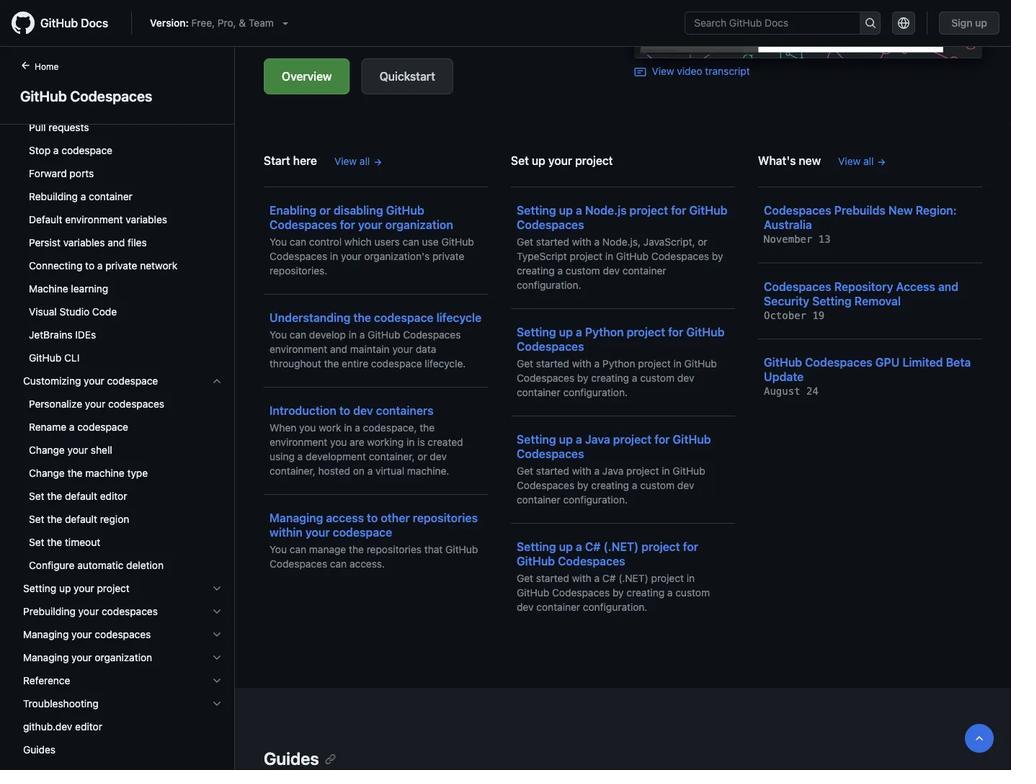 Task type: describe. For each thing, give the bounding box(es) containing it.
0 vertical spatial c#
[[585, 541, 601, 554]]

start here
[[264, 154, 317, 168]]

search image
[[865, 17, 877, 29]]

up for setting up a c# (.net) project for github codespaces get started with a c# (.net) project in github codespaces by creating a custom dev container configuration.
[[559, 541, 573, 554]]

and inside github codespaces element
[[108, 237, 125, 249]]

1 vertical spatial repositories
[[367, 544, 422, 556]]

codespace,
[[363, 422, 417, 434]]

get for setting up a node.js project for github codespaces
[[517, 236, 534, 248]]

with inside setting up a c# (.net) project for github codespaces get started with a c# (.net) project in github codespaces by creating a custom dev container configuration.
[[572, 573, 592, 585]]

which
[[345, 236, 372, 248]]

managing for organization
[[23, 652, 69, 664]]

container inside github codespaces element
[[89, 191, 133, 203]]

setting up a python project for github codespaces get started with a python project in github codespaces by creating a custom dev container configuration.
[[517, 326, 725, 399]]

to for introduction
[[340, 404, 351, 418]]

codespace for rename
[[77, 422, 128, 433]]

rename a codespace link
[[17, 416, 229, 439]]

organization inside enabling or disabling github codespaces for your organization you can control which users can use github codespaces in your organization's private repositories.
[[386, 218, 454, 232]]

rename a codespace
[[29, 422, 128, 433]]

timeout
[[65, 537, 100, 549]]

with for java
[[572, 466, 592, 477]]

change for change your shell
[[29, 445, 65, 457]]

can left use
[[403, 236, 420, 248]]

setting for setting up a node.js project for github codespaces
[[517, 204, 557, 217]]

view all link for what's new
[[839, 154, 887, 169]]

using
[[270, 451, 295, 463]]

pro,
[[218, 17, 236, 29]]

0 vertical spatial repositories
[[413, 512, 478, 525]]

up for setting up a node.js project for github codespaces get started with a node.js, javascript, or typescript project in github codespaces by creating a custom dev container configuration.
[[559, 204, 573, 217]]

github inside 'understanding the codespace lifecycle you can develop in a github codespaces environment and maintain your data throughout the entire codespace lifecycle.'
[[368, 329, 401, 341]]

configure automatic deletion
[[29, 560, 164, 572]]

quickstart
[[380, 70, 435, 83]]

visual studio code link
[[17, 301, 229, 324]]

develop
[[309, 329, 346, 341]]

0 horizontal spatial container,
[[270, 466, 316, 477]]

managing access to other repositories within your codespace you can manage the repositories that github codespaces can access.
[[270, 512, 478, 570]]

studio
[[60, 306, 90, 318]]

by inside setting up a node.js project for github codespaces get started with a node.js, javascript, or typescript project in github codespaces by creating a custom dev container configuration.
[[712, 251, 724, 263]]

persist
[[29, 237, 61, 249]]

container inside setting up a java project for github codespaces get started with a java project in github codespaces by creating a custom dev container configuration.
[[517, 494, 561, 506]]

github cli link
[[17, 347, 229, 370]]

change the machine type link
[[17, 462, 229, 485]]

13
[[819, 234, 831, 246]]

node.js
[[585, 204, 627, 217]]

setting for setting up a c# (.net) project for github codespaces
[[517, 541, 557, 554]]

private inside connecting to a private network link
[[105, 260, 137, 272]]

codespaces inside github codespaces gpu limited beta update august 24
[[806, 356, 873, 370]]

you inside 'understanding the codespace lifecycle you can develop in a github codespaces environment and maintain your data throughout the entire codespace lifecycle.'
[[270, 329, 287, 341]]

virtual
[[376, 466, 405, 477]]

view all for what's new
[[839, 155, 874, 167]]

introduction
[[270, 404, 337, 418]]

lifecycle
[[437, 311, 482, 325]]

managing for codespaces
[[23, 629, 69, 641]]

for inside setting up a c# (.net) project for github codespaces get started with a c# (.net) project in github codespaces by creating a custom dev container configuration.
[[683, 541, 699, 554]]

change your shell link
[[17, 439, 229, 462]]

overview
[[282, 70, 332, 83]]

environment for understanding
[[270, 344, 328, 356]]

reference button
[[17, 670, 229, 693]]

github codespaces link
[[17, 85, 217, 107]]

started for setting up a java project for github codespaces
[[536, 466, 570, 477]]

1 vertical spatial java
[[603, 466, 624, 477]]

creating inside setting up a java project for github codespaces get started with a java project in github codespaces by creating a custom dev container configuration.
[[592, 480, 630, 492]]

managing your organization
[[23, 652, 152, 664]]

github docs link
[[12, 12, 120, 35]]

codespaces inside the 'codespaces prebuilds new region: australia november 13'
[[764, 204, 832, 217]]

understanding the codespace lifecycle you can develop in a github codespaces environment and maintain your data throughout the entire codespace lifecycle.
[[270, 311, 482, 370]]

rebuilding
[[29, 191, 78, 203]]

github.dev editor link
[[17, 716, 229, 739]]

understanding
[[270, 311, 351, 325]]

1 horizontal spatial c#
[[603, 573, 616, 585]]

github inside the managing access to other repositories within your codespace you can manage the repositories that github codespaces can access.
[[446, 544, 478, 556]]

use
[[422, 236, 439, 248]]

customizing
[[23, 375, 81, 387]]

gpu
[[876, 356, 900, 370]]

organization inside dropdown button
[[95, 652, 152, 664]]

august 24 element
[[764, 386, 819, 398]]

the up "set the default editor"
[[67, 468, 83, 480]]

a inside 'understanding the codespace lifecycle you can develop in a github codespaces environment and maintain your data throughout the entire codespace lifecycle.'
[[360, 329, 365, 341]]

started for setting up a node.js project for github codespaces
[[536, 236, 570, 248]]

version: free, pro, & team
[[150, 17, 274, 29]]

set for set the default region
[[29, 514, 44, 526]]

containers
[[376, 404, 434, 418]]

codespaces inside 'understanding the codespace lifecycle you can develop in a github codespaces environment and maintain your data throughout the entire codespace lifecycle.'
[[403, 329, 461, 341]]

1 horizontal spatial guides
[[264, 749, 319, 770]]

started inside setting up a c# (.net) project for github codespaces get started with a c# (.net) project in github codespaces by creating a custom dev container configuration.
[[536, 573, 570, 585]]

setting up a node.js project for github codespaces get started with a node.js, javascript, or typescript project in github codespaces by creating a custom dev container configuration.
[[517, 204, 728, 291]]

organization's
[[364, 251, 430, 263]]

manage
[[309, 544, 346, 556]]

configure automatic deletion link
[[17, 555, 229, 578]]

link image
[[635, 67, 647, 78]]

sc 9kayk9 0 image for managing your organization
[[211, 653, 223, 664]]

1 vertical spatial python
[[603, 358, 636, 370]]

visual studio code
[[29, 306, 117, 318]]

configuration. inside setting up a node.js project for github codespaces get started with a node.js, javascript, or typescript project in github codespaces by creating a custom dev container configuration.
[[517, 279, 582, 291]]

all for new
[[864, 155, 874, 167]]

configuration. inside the setting up a python project for github codespaces get started with a python project in github codespaces by creating a custom dev container configuration.
[[564, 387, 628, 399]]

for for github
[[340, 218, 356, 232]]

up for setting up a python project for github codespaces get started with a python project in github codespaces by creating a custom dev container configuration.
[[559, 326, 573, 339]]

personalize your codespaces link
[[17, 393, 229, 416]]

creating inside setting up a node.js project for github codespaces get started with a node.js, javascript, or typescript project in github codespaces by creating a custom dev container configuration.
[[517, 265, 555, 277]]

within
[[270, 526, 303, 540]]

security
[[764, 294, 810, 308]]

home link
[[14, 60, 82, 74]]

set the timeout link
[[17, 532, 229, 555]]

view inside view video transcript link
[[652, 65, 675, 77]]

codespaces for personalize your codespaces
[[108, 398, 164, 410]]

codespaces for managing your codespaces
[[95, 629, 151, 641]]

reference
[[23, 675, 70, 687]]

rebuilding a container link
[[17, 185, 229, 208]]

creating inside setting up a c# (.net) project for github codespaces get started with a c# (.net) project in github codespaces by creating a custom dev container configuration.
[[627, 587, 665, 599]]

prebuilds
[[835, 204, 886, 217]]

github cli
[[29, 352, 80, 364]]

default for editor
[[65, 491, 97, 503]]

private inside enabling or disabling github codespaces for your organization you can control which users can use github codespaces in your organization's private repositories.
[[433, 251, 465, 263]]

overview link
[[264, 58, 350, 94]]

lifecycle.
[[425, 358, 466, 370]]

disabling
[[334, 204, 383, 217]]

to for connecting
[[85, 260, 95, 272]]

creating inside the setting up a python project for github codespaces get started with a python project in github codespaces by creating a custom dev container configuration.
[[592, 372, 630, 384]]

the left the entire
[[324, 358, 339, 370]]

codespaces for prebuilding your codespaces
[[102, 606, 158, 618]]

codespace for customizing
[[107, 375, 158, 387]]

configuration. inside setting up a c# (.net) project for github codespaces get started with a c# (.net) project in github codespaces by creating a custom dev container configuration.
[[583, 602, 648, 614]]

up for setting up a java project for github codespaces get started with a java project in github codespaces by creating a custom dev container configuration.
[[559, 433, 573, 447]]

project inside dropdown button
[[97, 583, 130, 595]]

view video transcript link
[[635, 65, 751, 78]]

codespaces repository access and security setting removal october 19
[[764, 280, 959, 322]]

rename
[[29, 422, 66, 433]]

forward ports link
[[17, 162, 229, 185]]

shell
[[91, 445, 112, 457]]

sc 9kayk9 0 image for prebuilding your codespaces
[[211, 607, 223, 618]]

ides
[[75, 329, 96, 341]]

dev inside setting up a node.js project for github codespaces get started with a node.js, javascript, or typescript project in github codespaces by creating a custom dev container configuration.
[[603, 265, 620, 277]]

pull requests link
[[17, 116, 229, 139]]

and inside the 'codespaces repository access and security setting removal october 19'
[[939, 280, 959, 294]]

access
[[326, 512, 364, 525]]

codespace inside the managing access to other repositories within your codespace you can manage the repositories that github codespaces can access.
[[333, 526, 393, 540]]

0 vertical spatial python
[[585, 326, 624, 339]]

or inside introduction to dev containers when you work in a codespace, the environment you are working in is created using a development container, or dev container, hosted on a virtual machine.
[[418, 451, 427, 463]]

august
[[764, 386, 801, 398]]

users
[[375, 236, 400, 248]]

set the timeout
[[29, 537, 100, 549]]

view all link for start here
[[335, 154, 383, 169]]

the inside introduction to dev containers when you work in a codespace, the environment you are working in is created using a development container, or dev container, hosted on a virtual machine.
[[420, 422, 435, 434]]

requests
[[49, 122, 89, 133]]

stop
[[29, 145, 51, 156]]

get inside setting up a c# (.net) project for github codespaces get started with a c# (.net) project in github codespaces by creating a custom dev container configuration.
[[517, 573, 534, 585]]

24
[[807, 386, 819, 398]]

australia
[[764, 218, 813, 232]]

enabling or disabling github codespaces for your organization you can control which users can use github codespaces in your organization's private repositories.
[[270, 204, 474, 277]]

managing your organization button
[[17, 647, 229, 670]]

custom inside setting up a node.js project for github codespaces get started with a node.js, javascript, or typescript project in github codespaces by creating a custom dev container configuration.
[[566, 265, 601, 277]]

0 vertical spatial variables
[[126, 214, 167, 226]]

default
[[29, 214, 62, 226]]

1 vertical spatial (.net)
[[619, 573, 649, 585]]

sc 9kayk9 0 image for codespace
[[211, 376, 223, 387]]

can inside 'understanding the codespace lifecycle you can develop in a github codespaces environment and maintain your data throughout the entire codespace lifecycle.'
[[290, 329, 307, 341]]

codespace down the maintain
[[371, 358, 422, 370]]

access.
[[350, 559, 385, 570]]

forward
[[29, 168, 67, 180]]

access
[[897, 280, 936, 294]]

set for set the default editor
[[29, 491, 44, 503]]

github codespaces
[[20, 87, 152, 104]]

node.js,
[[603, 236, 641, 248]]

jetbrains ides link
[[17, 324, 229, 347]]



Task type: locate. For each thing, give the bounding box(es) containing it.
to left other
[[367, 512, 378, 525]]

2 default from the top
[[65, 514, 97, 526]]

custom inside the setting up a python project for github codespaces get started with a python project in github codespaces by creating a custom dev container configuration.
[[641, 372, 675, 384]]

your inside the managing access to other repositories within your codespace you can manage the repositories that github codespaces can access.
[[306, 526, 330, 540]]

in inside 'understanding the codespace lifecycle you can develop in a github codespaces environment and maintain your data throughout the entire codespace lifecycle.'
[[349, 329, 357, 341]]

2 horizontal spatial or
[[698, 236, 708, 248]]

you
[[299, 422, 316, 434], [330, 437, 347, 449]]

you for enabling or disabling github codespaces for your organization
[[270, 236, 287, 248]]

you up throughout
[[270, 329, 287, 341]]

are
[[350, 437, 365, 449]]

get inside setting up a node.js project for github codespaces get started with a node.js, javascript, or typescript project in github codespaces by creating a custom dev container configuration.
[[517, 236, 534, 248]]

environment inside github codespaces element
[[65, 214, 123, 226]]

configure
[[29, 560, 75, 572]]

transcript
[[706, 65, 751, 77]]

sc 9kayk9 0 image inside setting up your project dropdown button
[[211, 583, 223, 595]]

environment up throughout
[[270, 344, 328, 356]]

0 horizontal spatial or
[[320, 204, 331, 217]]

1 horizontal spatial container,
[[369, 451, 415, 463]]

can down manage
[[330, 559, 347, 570]]

4 with from the top
[[572, 573, 592, 585]]

configuration. inside setting up a java project for github codespaces get started with a java project in github codespaces by creating a custom dev container configuration.
[[564, 494, 628, 506]]

1 horizontal spatial you
[[330, 437, 347, 449]]

personalize
[[29, 398, 82, 410]]

2 vertical spatial or
[[418, 451, 427, 463]]

view for enabling or disabling github codespaces for your organization
[[335, 155, 357, 167]]

2 change from the top
[[29, 468, 65, 480]]

0 horizontal spatial and
[[108, 237, 125, 249]]

get inside the setting up a python project for github codespaces get started with a python project in github codespaces by creating a custom dev container configuration.
[[517, 358, 534, 370]]

0 vertical spatial java
[[585, 433, 611, 447]]

2 view all from the left
[[839, 155, 874, 167]]

view right link icon on the right of page
[[652, 65, 675, 77]]

organization up use
[[386, 218, 454, 232]]

2 vertical spatial and
[[330, 344, 348, 356]]

managing your codespaces
[[23, 629, 151, 641]]

in inside setting up a java project for github codespaces get started with a java project in github codespaces by creating a custom dev container configuration.
[[662, 466, 670, 477]]

typescript
[[517, 251, 567, 263]]

2 horizontal spatial to
[[367, 512, 378, 525]]

1 vertical spatial sc 9kayk9 0 image
[[211, 583, 223, 595]]

change your shell
[[29, 445, 112, 457]]

0 vertical spatial codespaces
[[108, 398, 164, 410]]

github
[[40, 16, 78, 30], [20, 87, 67, 104], [386, 204, 425, 217], [690, 204, 728, 217], [442, 236, 474, 248], [617, 251, 649, 263], [687, 326, 725, 339], [368, 329, 401, 341], [29, 352, 61, 364], [764, 356, 803, 370], [685, 358, 717, 370], [673, 433, 712, 447], [673, 466, 706, 477], [446, 544, 478, 556], [517, 555, 555, 569], [517, 587, 550, 599]]

get for setting up a python project for github codespaces
[[517, 358, 534, 370]]

0 vertical spatial change
[[29, 445, 65, 457]]

machine learning link
[[17, 278, 229, 301]]

in inside setting up a node.js project for github codespaces get started with a node.js, javascript, or typescript project in github codespaces by creating a custom dev container configuration.
[[606, 251, 614, 263]]

0 vertical spatial and
[[108, 237, 125, 249]]

the up is
[[420, 422, 435, 434]]

codespace up shell at the bottom
[[77, 422, 128, 433]]

can left control
[[290, 236, 307, 248]]

and inside 'understanding the codespace lifecycle you can develop in a github codespaces environment and maintain your data throughout the entire codespace lifecycle.'
[[330, 344, 348, 356]]

managing for to
[[270, 512, 323, 525]]

or up control
[[320, 204, 331, 217]]

to up work
[[340, 404, 351, 418]]

2 sc 9kayk9 0 image from the top
[[211, 583, 223, 595]]

0 vertical spatial or
[[320, 204, 331, 217]]

with inside the setting up a python project for github codespaces get started with a python project in github codespaces by creating a custom dev container configuration.
[[572, 358, 592, 370]]

change down change your shell at bottom
[[29, 468, 65, 480]]

managing up reference
[[23, 652, 69, 664]]

up for setting up your project
[[59, 583, 71, 595]]

default for region
[[65, 514, 97, 526]]

1 vertical spatial change
[[29, 468, 65, 480]]

1 all from the left
[[360, 155, 370, 167]]

view video transcript
[[652, 65, 751, 77]]

1 vertical spatial container,
[[270, 466, 316, 477]]

customizing your codespace element containing personalize your codespaces
[[12, 393, 234, 578]]

1 horizontal spatial view all
[[839, 155, 874, 167]]

0 vertical spatial you
[[299, 422, 316, 434]]

1 get from the top
[[517, 236, 534, 248]]

1 horizontal spatial guides link
[[264, 749, 337, 770]]

view all link up disabling at the left of page
[[335, 154, 383, 169]]

1 horizontal spatial private
[[433, 251, 465, 263]]

managing up within
[[270, 512, 323, 525]]

2 customizing your codespace element from the top
[[12, 393, 234, 578]]

all for disabling
[[360, 155, 370, 167]]

connecting to a private network
[[29, 260, 178, 272]]

the inside the managing access to other repositories within your codespace you can manage the repositories that github codespaces can access.
[[349, 544, 364, 556]]

all up "prebuilds"
[[864, 155, 874, 167]]

2 started from the top
[[536, 358, 570, 370]]

codespace up data
[[374, 311, 434, 325]]

0 horizontal spatial guides link
[[17, 739, 229, 762]]

code
[[92, 306, 117, 318]]

0 horizontal spatial to
[[85, 260, 95, 272]]

1 view all from the left
[[335, 155, 370, 167]]

all up disabling at the left of page
[[360, 155, 370, 167]]

variables down default environment variables
[[63, 237, 105, 249]]

1 vertical spatial c#
[[603, 573, 616, 585]]

new
[[889, 204, 913, 217]]

1 horizontal spatial or
[[418, 451, 427, 463]]

set up your project
[[511, 154, 613, 168]]

change down rename
[[29, 445, 65, 457]]

prebuilding your codespaces
[[23, 606, 158, 618]]

the up access.
[[349, 544, 364, 556]]

1 with from the top
[[572, 236, 592, 248]]

view right new
[[839, 155, 861, 167]]

environment inside 'understanding the codespace lifecycle you can develop in a github codespaces environment and maintain your data throughout the entire codespace lifecycle.'
[[270, 344, 328, 356]]

setting for setting up a python project for github codespaces
[[517, 326, 557, 339]]

set for set up your project
[[511, 154, 529, 168]]

setting inside setting up a java project for github codespaces get started with a java project in github codespaces by creating a custom dev container configuration.
[[517, 433, 557, 447]]

up inside setting up a c# (.net) project for github codespaces get started with a c# (.net) project in github codespaces by creating a custom dev container configuration.
[[559, 541, 573, 554]]

1 vertical spatial organization
[[95, 652, 152, 664]]

1 sc 9kayk9 0 image from the top
[[211, 607, 223, 618]]

ports
[[70, 168, 94, 180]]

persist variables and files
[[29, 237, 147, 249]]

codespaces inside the 'codespaces repository access and security setting removal october 19'
[[764, 280, 832, 294]]

free,
[[192, 17, 215, 29]]

0 vertical spatial environment
[[65, 214, 123, 226]]

removal
[[855, 294, 902, 308]]

sc 9kayk9 0 image inside the managing your codespaces dropdown button
[[211, 630, 223, 641]]

sign up
[[952, 17, 988, 29]]

here
[[293, 154, 317, 168]]

to inside the managing access to other repositories within your codespace you can manage the repositories that github codespaces can access.
[[367, 512, 378, 525]]

setting up your project
[[23, 583, 130, 595]]

started inside setting up a node.js project for github codespaces get started with a node.js, javascript, or typescript project in github codespaces by creating a custom dev container configuration.
[[536, 236, 570, 248]]

default up timeout
[[65, 514, 97, 526]]

november
[[764, 234, 813, 246]]

introduction to dev containers when you work in a codespace, the environment you are working in is created using a development container, or dev container, hosted on a virtual machine.
[[270, 404, 463, 477]]

get inside setting up a java project for github codespaces get started with a java project in github codespaces by creating a custom dev container configuration.
[[517, 466, 534, 477]]

setting inside dropdown button
[[23, 583, 56, 595]]

1 vertical spatial default
[[65, 514, 97, 526]]

up inside "link"
[[976, 17, 988, 29]]

scroll to top image
[[974, 733, 986, 745]]

guides inside github codespaces element
[[23, 745, 56, 757]]

managing down prebuilding
[[23, 629, 69, 641]]

connecting to a private network link
[[17, 255, 229, 278]]

2 vertical spatial sc 9kayk9 0 image
[[211, 676, 223, 687]]

files
[[128, 237, 147, 249]]

view for codespaces prebuilds new region: australia
[[839, 155, 861, 167]]

custom inside setting up a java project for github codespaces get started with a java project in github codespaces by creating a custom dev container configuration.
[[641, 480, 675, 492]]

hosted
[[318, 466, 351, 477]]

0 vertical spatial container,
[[369, 451, 415, 463]]

1 horizontal spatial view all link
[[839, 154, 887, 169]]

c#
[[585, 541, 601, 554], [603, 573, 616, 585]]

private
[[433, 251, 465, 263], [105, 260, 137, 272]]

view
[[652, 65, 675, 77], [335, 155, 357, 167], [839, 155, 861, 167]]

2 horizontal spatial and
[[939, 280, 959, 294]]

0 vertical spatial to
[[85, 260, 95, 272]]

the up set the default region at the left bottom of the page
[[47, 491, 62, 503]]

variables up files
[[126, 214, 167, 226]]

2 horizontal spatial view
[[839, 155, 861, 167]]

with inside setting up a java project for github codespaces get started with a java project in github codespaces by creating a custom dev container configuration.
[[572, 466, 592, 477]]

1 horizontal spatial to
[[340, 404, 351, 418]]

in
[[330, 251, 338, 263], [606, 251, 614, 263], [349, 329, 357, 341], [674, 358, 682, 370], [344, 422, 352, 434], [407, 437, 415, 449], [662, 466, 670, 477], [687, 573, 695, 585]]

organization down the managing your codespaces dropdown button
[[95, 652, 152, 664]]

codespace for stop
[[61, 145, 113, 156]]

0 vertical spatial editor
[[100, 491, 127, 503]]

1 default from the top
[[65, 491, 97, 503]]

codespaces down customizing your codespace dropdown button
[[108, 398, 164, 410]]

dev inside the setting up a python project for github codespaces get started with a python project in github codespaces by creating a custom dev container configuration.
[[678, 372, 695, 384]]

and left files
[[108, 237, 125, 249]]

beta
[[947, 356, 972, 370]]

team
[[249, 17, 274, 29]]

1 vertical spatial editor
[[75, 722, 102, 733]]

1 vertical spatial managing
[[23, 629, 69, 641]]

project
[[576, 154, 613, 168], [630, 204, 669, 217], [570, 251, 603, 263], [627, 326, 666, 339], [638, 358, 671, 370], [613, 433, 652, 447], [627, 466, 660, 477], [642, 541, 681, 554], [652, 573, 684, 585], [97, 583, 130, 595]]

connecting
[[29, 260, 82, 272]]

up for set up your project
[[532, 154, 546, 168]]

you inside enabling or disabling github codespaces for your organization you can control which users can use github codespaces in your organization's private repositories.
[[270, 236, 287, 248]]

can
[[290, 236, 307, 248], [403, 236, 420, 248], [290, 329, 307, 341], [290, 544, 307, 556], [330, 559, 347, 570]]

guides
[[23, 745, 56, 757], [264, 749, 319, 770]]

to up learning
[[85, 260, 95, 272]]

or inside enabling or disabling github codespaces for your organization you can control which users can use github codespaces in your organization's private repositories.
[[320, 204, 331, 217]]

private down persist variables and files link
[[105, 260, 137, 272]]

2 vertical spatial to
[[367, 512, 378, 525]]

custom
[[566, 265, 601, 277], [641, 372, 675, 384], [641, 480, 675, 492], [676, 587, 710, 599]]

view all right new
[[839, 155, 874, 167]]

1 vertical spatial or
[[698, 236, 708, 248]]

can down within
[[290, 544, 307, 556]]

github codespaces element
[[0, 0, 235, 770]]

python
[[585, 326, 624, 339], [603, 358, 636, 370]]

started for setting up a python project for github codespaces
[[536, 358, 570, 370]]

up inside setting up a java project for github codespaces get started with a java project in github codespaces by creating a custom dev container configuration.
[[559, 433, 573, 447]]

the up configure
[[47, 537, 62, 549]]

repositories up that
[[413, 512, 478, 525]]

4 started from the top
[[536, 573, 570, 585]]

environment inside introduction to dev containers when you work in a codespace, the environment you are working in is created using a development container, or dev container, hosted on a virtual machine.
[[270, 437, 328, 449]]

in inside setting up a c# (.net) project for github codespaces get started with a c# (.net) project in github codespaces by creating a custom dev container configuration.
[[687, 573, 695, 585]]

3 you from the top
[[270, 544, 287, 556]]

codespace inside dropdown button
[[107, 375, 158, 387]]

type
[[127, 468, 148, 480]]

setting inside setting up a node.js project for github codespaces get started with a node.js, javascript, or typescript project in github codespaces by creating a custom dev container configuration.
[[517, 204, 557, 217]]

deletion
[[126, 560, 164, 572]]

sc 9kayk9 0 image inside prebuilding your codespaces dropdown button
[[211, 607, 223, 618]]

in inside enabling or disabling github codespaces for your organization you can control which users can use github codespaces in your organization's private repositories.
[[330, 251, 338, 263]]

codespaces down setting up your project dropdown button
[[102, 606, 158, 618]]

setting up a java project for github codespaces get started with a java project in github codespaces by creating a custom dev container configuration.
[[517, 433, 712, 506]]

set the default editor
[[29, 491, 127, 503]]

0 vertical spatial you
[[270, 236, 287, 248]]

prebuilding your codespaces button
[[17, 601, 229, 624]]

dev inside setting up a c# (.net) project for github codespaces get started with a c# (.net) project in github codespaces by creating a custom dev container configuration.
[[517, 602, 534, 614]]

sc 9kayk9 0 image inside reference dropdown button
[[211, 676, 223, 687]]

0 horizontal spatial view all link
[[335, 154, 383, 169]]

3 sc 9kayk9 0 image from the top
[[211, 653, 223, 664]]

variables
[[126, 214, 167, 226], [63, 237, 105, 249]]

by inside the setting up a python project for github codespaces get started with a python project in github codespaces by creating a custom dev container configuration.
[[578, 372, 589, 384]]

sc 9kayk9 0 image for managing your codespaces
[[211, 630, 223, 641]]

with for python
[[572, 358, 592, 370]]

view all right here
[[335, 155, 370, 167]]

for inside setting up a node.js project for github codespaces get started with a node.js, javascript, or typescript project in github codespaces by creating a custom dev container configuration.
[[671, 204, 687, 217]]

4 sc 9kayk9 0 image from the top
[[211, 699, 223, 710]]

3 get from the top
[[517, 466, 534, 477]]

to inside github codespaces element
[[85, 260, 95, 272]]

up inside dropdown button
[[59, 583, 71, 595]]

or
[[320, 204, 331, 217], [698, 236, 708, 248], [418, 451, 427, 463]]

managing
[[270, 512, 323, 525], [23, 629, 69, 641], [23, 652, 69, 664]]

setting inside the 'codespaces repository access and security setting removal october 19'
[[813, 294, 852, 308]]

new
[[799, 154, 822, 168]]

None search field
[[685, 12, 881, 35]]

customizing your codespace element containing customizing your codespace
[[12, 370, 234, 578]]

region
[[100, 514, 129, 526]]

update
[[764, 370, 804, 384]]

for for java
[[655, 433, 670, 447]]

github inside github codespaces gpu limited beta update august 24
[[764, 356, 803, 370]]

sc 9kayk9 0 image for troubleshooting
[[211, 699, 223, 710]]

editor inside customizing your codespace element
[[100, 491, 127, 503]]

customizing your codespace element
[[12, 370, 234, 578], [12, 393, 234, 578]]

codespaces down prebuilding your codespaces dropdown button
[[95, 629, 151, 641]]

set for set the timeout
[[29, 537, 44, 549]]

sign up link
[[940, 12, 1000, 35]]

1 change from the top
[[29, 445, 65, 457]]

codespaces inside the managing access to other repositories within your codespace you can manage the repositories that github codespaces can access.
[[270, 559, 328, 570]]

you inside the managing access to other repositories within your codespace you can manage the repositories that github codespaces can access.
[[270, 544, 287, 556]]

1 view all link from the left
[[335, 154, 383, 169]]

machine learning
[[29, 283, 108, 295]]

0 horizontal spatial organization
[[95, 652, 152, 664]]

up inside setting up a node.js project for github codespaces get started with a node.js, javascript, or typescript project in github codespaces by creating a custom dev container configuration.
[[559, 204, 573, 217]]

1 horizontal spatial view
[[652, 65, 675, 77]]

view all for start here
[[335, 155, 370, 167]]

1 horizontal spatial and
[[330, 344, 348, 356]]

jetbrains
[[29, 329, 72, 341]]

repository
[[835, 280, 894, 294]]

triangle down image
[[280, 17, 291, 29]]

2 all from the left
[[864, 155, 874, 167]]

3 with from the top
[[572, 466, 592, 477]]

2 with from the top
[[572, 358, 592, 370]]

container, down using
[[270, 466, 316, 477]]

1 started from the top
[[536, 236, 570, 248]]

work
[[319, 422, 341, 434]]

created
[[428, 437, 463, 449]]

for inside setting up a java project for github codespaces get started with a java project in github codespaces by creating a custom dev container configuration.
[[655, 433, 670, 447]]

editor up region
[[100, 491, 127, 503]]

by inside setting up a java project for github codespaces get started with a java project in github codespaces by creating a custom dev container configuration.
[[578, 480, 589, 492]]

3 sc 9kayk9 0 image from the top
[[211, 676, 223, 687]]

1 vertical spatial and
[[939, 280, 959, 294]]

sc 9kayk9 0 image inside troubleshooting dropdown button
[[211, 699, 223, 710]]

and right 'access'
[[939, 280, 959, 294]]

codespace down access at bottom
[[333, 526, 393, 540]]

up for sign up
[[976, 17, 988, 29]]

the up the maintain
[[354, 311, 371, 325]]

codespaces inside customizing your codespace element
[[108, 398, 164, 410]]

managing inside the managing access to other repositories within your codespace you can manage the repositories that github codespaces can access.
[[270, 512, 323, 525]]

0 horizontal spatial view
[[335, 155, 357, 167]]

for for python
[[669, 326, 684, 339]]

0 vertical spatial (.net)
[[604, 541, 639, 554]]

november 13 element
[[764, 234, 831, 246]]

environment down when
[[270, 437, 328, 449]]

container inside setting up a c# (.net) project for github codespaces get started with a c# (.net) project in github codespaces by creating a custom dev container configuration.
[[537, 602, 581, 614]]

2 vertical spatial codespaces
[[95, 629, 151, 641]]

region:
[[916, 204, 958, 217]]

container inside setting up a node.js project for github codespaces get started with a node.js, javascript, or typescript project in github codespaces by creating a custom dev container configuration.
[[623, 265, 667, 277]]

codespace up ports
[[61, 145, 113, 156]]

1 horizontal spatial variables
[[126, 214, 167, 226]]

start
[[264, 154, 290, 168]]

customizing your codespace button
[[17, 370, 229, 393]]

2 vertical spatial managing
[[23, 652, 69, 664]]

when
[[270, 422, 297, 434]]

you down introduction
[[299, 422, 316, 434]]

in inside the setting up a python project for github codespaces get started with a python project in github codespaces by creating a custom dev container configuration.
[[674, 358, 682, 370]]

sc 9kayk9 0 image
[[211, 376, 223, 387], [211, 583, 223, 595], [211, 676, 223, 687]]

Search GitHub Docs search field
[[686, 12, 861, 34]]

learning
[[71, 283, 108, 295]]

1 vertical spatial variables
[[63, 237, 105, 249]]

1 vertical spatial you
[[270, 329, 287, 341]]

custom inside setting up a c# (.net) project for github codespaces get started with a c# (.net) project in github codespaces by creating a custom dev container configuration.
[[676, 587, 710, 599]]

set the default editor link
[[17, 485, 229, 508]]

or inside setting up a node.js project for github codespaces get started with a node.js, javascript, or typescript project in github codespaces by creating a custom dev container configuration.
[[698, 236, 708, 248]]

2 vertical spatial you
[[270, 544, 287, 556]]

private down use
[[433, 251, 465, 263]]

customizing your codespace element for stop a codespace 'link'
[[12, 393, 234, 578]]

0 horizontal spatial c#
[[585, 541, 601, 554]]

view all link
[[335, 154, 383, 169], [839, 154, 887, 169]]

1 vertical spatial you
[[330, 437, 347, 449]]

container, up virtual
[[369, 451, 415, 463]]

codespace for understanding
[[374, 311, 434, 325]]

1 horizontal spatial organization
[[386, 218, 454, 232]]

jetbrains ides
[[29, 329, 96, 341]]

can down understanding
[[290, 329, 307, 341]]

your inside 'understanding the codespace lifecycle you can develop in a github codespaces environment and maintain your data throughout the entire codespace lifecycle.'
[[393, 344, 413, 356]]

2 you from the top
[[270, 329, 287, 341]]

1 horizontal spatial all
[[864, 155, 874, 167]]

or down is
[[418, 451, 427, 463]]

github codespaces gpu limited beta update august 24
[[764, 356, 972, 398]]

get for setting up a java project for github codespaces
[[517, 466, 534, 477]]

1 vertical spatial to
[[340, 404, 351, 418]]

tooltip
[[966, 725, 995, 754]]

environment for introduction
[[270, 437, 328, 449]]

2 get from the top
[[517, 358, 534, 370]]

managing inside managing your organization dropdown button
[[23, 652, 69, 664]]

0 horizontal spatial all
[[360, 155, 370, 167]]

0 horizontal spatial guides
[[23, 745, 56, 757]]

javascript,
[[644, 236, 696, 248]]

github.dev editor
[[23, 722, 102, 733]]

all
[[360, 155, 370, 167], [864, 155, 874, 167]]

to
[[85, 260, 95, 272], [340, 404, 351, 418], [367, 512, 378, 525]]

dev inside setting up a java project for github codespaces get started with a java project in github codespaces by creating a custom dev container configuration.
[[678, 480, 695, 492]]

0 horizontal spatial private
[[105, 260, 137, 272]]

select language: current language is english image
[[899, 17, 910, 29]]

1 vertical spatial codespaces
[[102, 606, 158, 618]]

default up set the default region at the left bottom of the page
[[65, 491, 97, 503]]

repositories up access.
[[367, 544, 422, 556]]

3 started from the top
[[536, 466, 570, 477]]

4 get from the top
[[517, 573, 534, 585]]

0 vertical spatial sc 9kayk9 0 image
[[211, 376, 223, 387]]

sc 9kayk9 0 image
[[211, 607, 223, 618], [211, 630, 223, 641], [211, 653, 223, 664], [211, 699, 223, 710]]

the up set the timeout
[[47, 514, 62, 526]]

with for node.js
[[572, 236, 592, 248]]

for inside the setting up a python project for github codespaces get started with a python project in github codespaces by creating a custom dev container configuration.
[[669, 326, 684, 339]]

0 horizontal spatial view all
[[335, 155, 370, 167]]

you for managing access to other repositories within your codespace
[[270, 544, 287, 556]]

0 vertical spatial organization
[[386, 218, 454, 232]]

2 vertical spatial environment
[[270, 437, 328, 449]]

network
[[140, 260, 178, 272]]

sc 9kayk9 0 image inside managing your organization dropdown button
[[211, 653, 223, 664]]

1 customizing your codespace element from the top
[[12, 370, 234, 578]]

setting for setting up a java project for github codespaces
[[517, 433, 557, 447]]

configuration.
[[517, 279, 582, 291], [564, 387, 628, 399], [564, 494, 628, 506], [583, 602, 648, 614]]

you down enabling
[[270, 236, 287, 248]]

on
[[353, 466, 365, 477]]

0 horizontal spatial variables
[[63, 237, 105, 249]]

github docs
[[40, 16, 108, 30]]

view right here
[[335, 155, 357, 167]]

environment up the persist variables and files
[[65, 214, 123, 226]]

2 view all link from the left
[[839, 154, 887, 169]]

2 sc 9kayk9 0 image from the top
[[211, 630, 223, 641]]

container inside the setting up a python project for github codespaces get started with a python project in github codespaces by creating a custom dev container configuration.
[[517, 387, 561, 399]]

customizing your codespace element for 'github codespaces' link
[[12, 370, 234, 578]]

rebuilding a container
[[29, 191, 133, 203]]

setting inside the setting up a python project for github codespaces get started with a python project in github codespaces by creating a custom dev container configuration.
[[517, 326, 557, 339]]

0 horizontal spatial you
[[299, 422, 316, 434]]

and down develop
[[330, 344, 348, 356]]

started inside setting up a java project for github codespaces get started with a java project in github codespaces by creating a custom dev container configuration.
[[536, 466, 570, 477]]

setting inside setting up a c# (.net) project for github codespaces get started with a c# (.net) project in github codespaces by creating a custom dev container configuration.
[[517, 541, 557, 554]]

change
[[29, 445, 65, 457], [29, 468, 65, 480]]

by inside setting up a c# (.net) project for github codespaces get started with a c# (.net) project in github codespaces by creating a custom dev container configuration.
[[613, 587, 624, 599]]

1 sc 9kayk9 0 image from the top
[[211, 376, 223, 387]]

sc 9kayk9 0 image for your
[[211, 583, 223, 595]]

codespace down github cli link
[[107, 375, 158, 387]]

0 vertical spatial default
[[65, 491, 97, 503]]

1 vertical spatial environment
[[270, 344, 328, 356]]

or right "javascript," at the top of the page
[[698, 236, 708, 248]]

view all link up "prebuilds"
[[839, 154, 887, 169]]

0 vertical spatial managing
[[270, 512, 323, 525]]

for for node.js
[[671, 204, 687, 217]]

editor down troubleshooting
[[75, 722, 102, 733]]

you up development
[[330, 437, 347, 449]]

1 you from the top
[[270, 236, 287, 248]]

enabling
[[270, 204, 317, 217]]

change for change the machine type
[[29, 468, 65, 480]]

you down within
[[270, 544, 287, 556]]

october 19 element
[[764, 310, 825, 322]]



Task type: vqa. For each thing, say whether or not it's contained in the screenshot.
Personalize
yes



